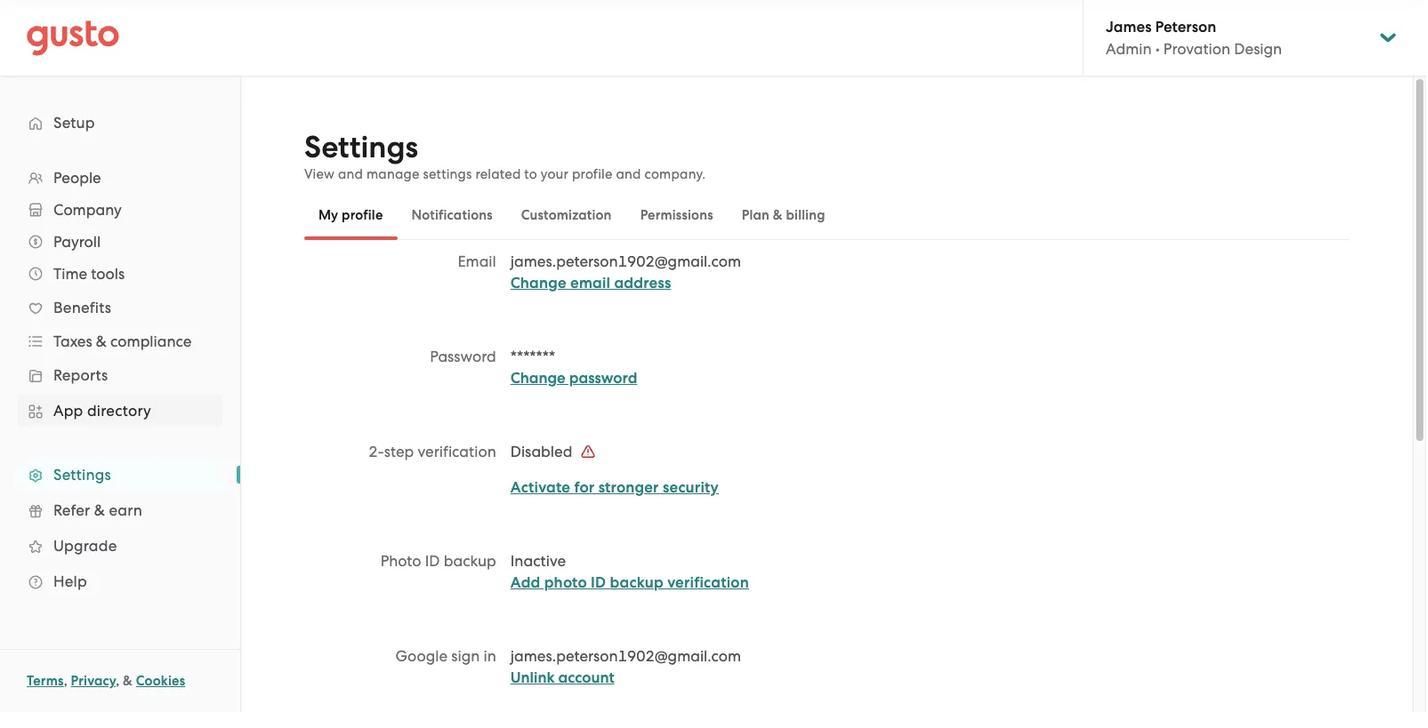 Task type: describe. For each thing, give the bounding box(es) containing it.
customization button
[[507, 194, 626, 237]]

upgrade
[[53, 537, 117, 555]]

customization
[[521, 207, 612, 223]]

taxes & compliance
[[53, 333, 192, 351]]

reports link
[[18, 359, 222, 391]]

0 horizontal spatial backup
[[444, 553, 496, 570]]

related
[[475, 166, 521, 182]]

security
[[663, 479, 719, 497]]

google sign in
[[396, 648, 496, 666]]

*******
[[510, 348, 555, 366]]

app directory
[[53, 402, 151, 420]]

sign
[[451, 648, 480, 666]]

permissions
[[640, 207, 713, 223]]

notifications
[[412, 207, 493, 223]]

help
[[53, 573, 87, 591]]

help link
[[18, 566, 222, 598]]

my profile button
[[304, 194, 397, 237]]

james.peterson1902@gmail.com unlink account
[[510, 648, 741, 688]]

& left the cookies button
[[123, 674, 133, 690]]

photo
[[380, 553, 421, 570]]

upgrade link
[[18, 530, 222, 562]]

2-step verification
[[369, 443, 496, 461]]

verification inside the inactive add photo id backup verification
[[667, 574, 749, 593]]

unlink account button
[[510, 668, 614, 690]]

people
[[53, 169, 101, 187]]

unlink
[[510, 669, 555, 688]]

cookies button
[[136, 671, 185, 692]]

james.peterson1902@gmail.com change email address
[[510, 253, 741, 293]]

my
[[318, 207, 338, 223]]

setup link
[[18, 107, 222, 139]]

refer & earn link
[[18, 495, 222, 527]]

change for email
[[510, 274, 567, 293]]

disabled
[[510, 443, 576, 461]]

for
[[574, 479, 595, 497]]

activate for stronger security
[[510, 479, 719, 497]]

taxes
[[53, 333, 92, 351]]

reports
[[53, 367, 108, 384]]

module__icon___go7vc image
[[581, 445, 595, 459]]

payroll button
[[18, 226, 222, 258]]

in
[[484, 648, 496, 666]]

james.peterson1902@gmail.com for email
[[510, 253, 741, 270]]

photo id backup
[[380, 553, 496, 570]]

design
[[1234, 40, 1282, 58]]

peterson
[[1155, 18, 1216, 36]]

to
[[524, 166, 537, 182]]

activate for stronger security link
[[510, 479, 719, 497]]

refer
[[53, 502, 90, 520]]

plan & billing
[[742, 207, 825, 223]]

& for earn
[[94, 502, 105, 520]]

time tools button
[[18, 258, 222, 290]]

my profile
[[318, 207, 383, 223]]

0 vertical spatial id
[[425, 553, 440, 570]]

terms
[[27, 674, 64, 690]]

benefits link
[[18, 292, 222, 324]]

add photo id backup verification button
[[510, 573, 749, 594]]

privacy link
[[71, 674, 116, 690]]

billing
[[786, 207, 825, 223]]

taxes & compliance button
[[18, 326, 222, 358]]

change email address button
[[510, 273, 671, 294]]

refer & earn
[[53, 502, 142, 520]]

time
[[53, 265, 87, 283]]

settings
[[423, 166, 472, 182]]

stronger
[[598, 479, 659, 497]]

home image
[[27, 20, 119, 56]]

earn
[[109, 502, 142, 520]]

plan
[[742, 207, 770, 223]]

notifications button
[[397, 194, 507, 237]]

view
[[304, 166, 335, 182]]

email
[[570, 274, 611, 293]]

gusto navigation element
[[0, 77, 240, 628]]

cookies
[[136, 674, 185, 690]]

terms link
[[27, 674, 64, 690]]



Task type: locate. For each thing, give the bounding box(es) containing it.
1 horizontal spatial verification
[[667, 574, 749, 593]]

payroll
[[53, 233, 101, 251]]

0 horizontal spatial id
[[425, 553, 440, 570]]

id inside the inactive add photo id backup verification
[[591, 574, 606, 593]]

change
[[510, 274, 567, 293], [510, 369, 566, 388]]

0 vertical spatial james.peterson1902@gmail.com
[[510, 253, 741, 270]]

0 vertical spatial settings
[[304, 129, 418, 165]]

backup inside the inactive add photo id backup verification
[[610, 574, 664, 593]]

2-
[[369, 443, 384, 461]]

google
[[396, 648, 448, 666]]

people button
[[18, 162, 222, 194]]

& inside dropdown button
[[96, 333, 107, 351]]

0 vertical spatial backup
[[444, 553, 496, 570]]

activate
[[510, 479, 570, 497]]

backup
[[444, 553, 496, 570], [610, 574, 664, 593]]

company
[[53, 201, 122, 219]]

and
[[338, 166, 363, 182], [616, 166, 641, 182]]

1 horizontal spatial ,
[[116, 674, 120, 690]]

and left 'company.'
[[616, 166, 641, 182]]

change inside james.peterson1902@gmail.com change email address
[[510, 274, 567, 293]]

backup left 'inactive'
[[444, 553, 496, 570]]

list
[[0, 162, 240, 600]]

,
[[64, 674, 67, 690], [116, 674, 120, 690]]

inactive add photo id backup verification
[[510, 553, 749, 593]]

settings up refer
[[53, 466, 111, 484]]

change down *******
[[510, 369, 566, 388]]

0 horizontal spatial profile
[[342, 207, 383, 223]]

password
[[430, 348, 496, 366]]

step
[[384, 443, 414, 461]]

1 james.peterson1902@gmail.com from the top
[[510, 253, 741, 270]]

company button
[[18, 194, 222, 226]]

backup right photo
[[610, 574, 664, 593]]

& inside "button"
[[773, 207, 783, 223]]

1 horizontal spatial id
[[591, 574, 606, 593]]

profile
[[572, 166, 613, 182], [342, 207, 383, 223]]

2 , from the left
[[116, 674, 120, 690]]

james peterson admin • provation design
[[1106, 18, 1282, 58]]

, left "privacy"
[[64, 674, 67, 690]]

company.
[[645, 166, 706, 182]]

settings view and manage settings related to your profile and company.
[[304, 129, 706, 182]]

settings link
[[18, 459, 222, 491]]

1 and from the left
[[338, 166, 363, 182]]

app directory link
[[18, 395, 222, 427]]

1 vertical spatial change
[[510, 369, 566, 388]]

id right "photo"
[[425, 553, 440, 570]]

profile inside button
[[342, 207, 383, 223]]

setup
[[53, 114, 95, 132]]

1 vertical spatial backup
[[610, 574, 664, 593]]

list containing people
[[0, 162, 240, 600]]

2 james.peterson1902@gmail.com from the top
[[510, 648, 741, 666]]

settings for settings view and manage settings related to your profile and company.
[[304, 129, 418, 165]]

0 horizontal spatial settings
[[53, 466, 111, 484]]

settings for settings
[[53, 466, 111, 484]]

privacy
[[71, 674, 116, 690]]

and right view
[[338, 166, 363, 182]]

address
[[614, 274, 671, 293]]

plan & billing button
[[728, 194, 840, 237]]

settings tabs tab list
[[304, 190, 1350, 240]]

profile right your at the top left of the page
[[572, 166, 613, 182]]

1 , from the left
[[64, 674, 67, 690]]

settings inside list
[[53, 466, 111, 484]]

id right photo
[[591, 574, 606, 593]]

, left the cookies button
[[116, 674, 120, 690]]

1 horizontal spatial profile
[[572, 166, 613, 182]]

inactive
[[510, 553, 566, 570]]

admin
[[1106, 40, 1152, 58]]

password
[[569, 369, 637, 388]]

your
[[541, 166, 569, 182]]

settings
[[304, 129, 418, 165], [53, 466, 111, 484]]

terms , privacy , & cookies
[[27, 674, 185, 690]]

verification
[[418, 443, 496, 461], [667, 574, 749, 593]]

2 and from the left
[[616, 166, 641, 182]]

& right plan
[[773, 207, 783, 223]]

change password button
[[510, 368, 637, 390]]

1 horizontal spatial settings
[[304, 129, 418, 165]]

&
[[773, 207, 783, 223], [96, 333, 107, 351], [94, 502, 105, 520], [123, 674, 133, 690]]

1 change from the top
[[510, 274, 567, 293]]

manage
[[367, 166, 420, 182]]

1 vertical spatial id
[[591, 574, 606, 593]]

1 horizontal spatial and
[[616, 166, 641, 182]]

james.peterson1902@gmail.com up "account"
[[510, 648, 741, 666]]

change inside ******* change password
[[510, 369, 566, 388]]

tools
[[91, 265, 125, 283]]

& for compliance
[[96, 333, 107, 351]]

james.peterson1902@gmail.com for account
[[510, 648, 741, 666]]

time tools
[[53, 265, 125, 283]]

0 horizontal spatial and
[[338, 166, 363, 182]]

0 horizontal spatial ,
[[64, 674, 67, 690]]

settings inside "settings view and manage settings related to your profile and company."
[[304, 129, 418, 165]]

photo
[[544, 574, 587, 593]]

& left earn in the left bottom of the page
[[94, 502, 105, 520]]

0 vertical spatial change
[[510, 274, 567, 293]]

benefits
[[53, 299, 111, 317]]

account
[[558, 669, 614, 688]]

•
[[1155, 40, 1160, 58]]

change for password
[[510, 369, 566, 388]]

1 vertical spatial verification
[[667, 574, 749, 593]]

app
[[53, 402, 83, 420]]

0 vertical spatial verification
[[418, 443, 496, 461]]

settings up the manage
[[304, 129, 418, 165]]

1 vertical spatial settings
[[53, 466, 111, 484]]

0 horizontal spatial verification
[[418, 443, 496, 461]]

1 vertical spatial profile
[[342, 207, 383, 223]]

james
[[1106, 18, 1152, 36]]

profile right my
[[342, 207, 383, 223]]

& for billing
[[773, 207, 783, 223]]

james.peterson1902@gmail.com up address
[[510, 253, 741, 270]]

add
[[510, 574, 540, 593]]

2 change from the top
[[510, 369, 566, 388]]

email
[[458, 253, 496, 270]]

permissions button
[[626, 194, 728, 237]]

1 horizontal spatial backup
[[610, 574, 664, 593]]

profile inside "settings view and manage settings related to your profile and company."
[[572, 166, 613, 182]]

provation
[[1164, 40, 1231, 58]]

0 vertical spatial profile
[[572, 166, 613, 182]]

change left email
[[510, 274, 567, 293]]

******* change password
[[510, 348, 637, 388]]

directory
[[87, 402, 151, 420]]

1 vertical spatial james.peterson1902@gmail.com
[[510, 648, 741, 666]]

& right taxes
[[96, 333, 107, 351]]



Task type: vqa. For each thing, say whether or not it's contained in the screenshot.
ID to the bottom
yes



